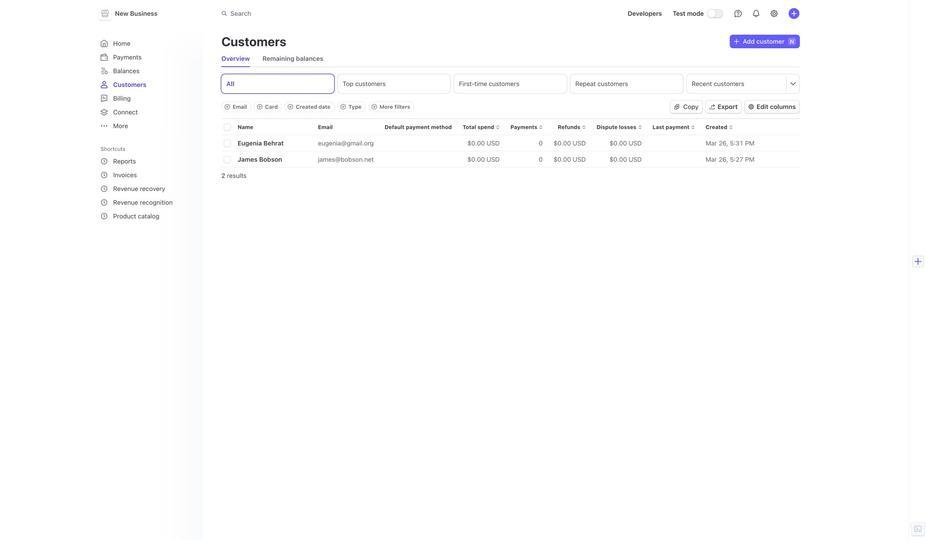 Task type: vqa. For each thing, say whether or not it's contained in the screenshot.
bottommost "Select Item" checkbox
yes



Task type: describe. For each thing, give the bounding box(es) containing it.
1 vertical spatial svg image
[[674, 104, 680, 110]]

Search text field
[[216, 5, 470, 22]]

add email image
[[225, 104, 230, 110]]

manage shortcuts image
[[188, 146, 193, 152]]

Test mode checkbox
[[708, 10, 723, 18]]

core navigation links element
[[97, 36, 198, 133]]

2 tab list from the top
[[221, 74, 800, 93]]

Select All checkbox
[[224, 124, 230, 130]]

open overflow menu image
[[791, 81, 796, 86]]

add more filters image
[[371, 104, 377, 110]]

0 vertical spatial svg image
[[734, 39, 739, 44]]

add created date image
[[288, 104, 293, 110]]



Task type: locate. For each thing, give the bounding box(es) containing it.
2 select item checkbox from the top
[[224, 157, 230, 163]]

settings image
[[771, 10, 778, 17]]

2 shortcuts element from the top
[[97, 154, 198, 224]]

0 vertical spatial select item checkbox
[[224, 140, 230, 147]]

toolbar
[[221, 101, 414, 112]]

0 vertical spatial tab list
[[221, 51, 800, 67]]

None search field
[[216, 5, 470, 22]]

1 shortcuts element from the top
[[97, 143, 198, 224]]

Select item checkbox
[[224, 140, 230, 147], [224, 157, 230, 163]]

tab list
[[221, 51, 800, 67], [221, 74, 800, 93]]

1 horizontal spatial svg image
[[734, 39, 739, 44]]

shortcuts element
[[97, 143, 198, 224], [97, 154, 198, 224]]

add card image
[[257, 104, 262, 110]]

1 select item checkbox from the top
[[224, 140, 230, 147]]

notifications image
[[753, 10, 760, 17]]

1 tab list from the top
[[221, 51, 800, 67]]

1 vertical spatial select item checkbox
[[224, 157, 230, 163]]

1 vertical spatial tab list
[[221, 74, 800, 93]]

svg image
[[734, 39, 739, 44], [674, 104, 680, 110]]

0 horizontal spatial svg image
[[674, 104, 680, 110]]

help image
[[735, 10, 742, 17]]

add type image
[[340, 104, 346, 110]]



